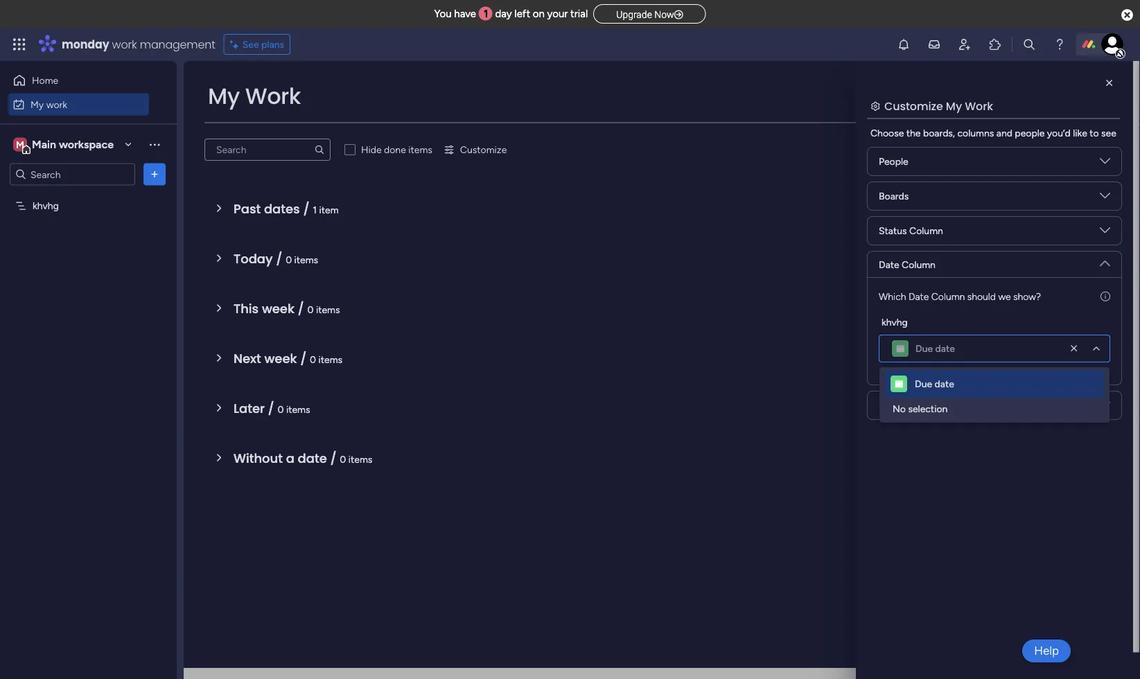 Task type: locate. For each thing, give the bounding box(es) containing it.
1 vertical spatial 1
[[313, 204, 317, 216]]

to
[[1090, 127, 1099, 139]]

main content
[[184, 61, 1140, 679]]

people
[[879, 156, 908, 167]]

my down see plans button
[[208, 81, 240, 112]]

date up which
[[879, 259, 899, 270]]

0 right later
[[278, 403, 284, 415]]

0 inside today / 0 items
[[286, 254, 292, 265]]

date
[[935, 343, 955, 354], [935, 378, 954, 390], [298, 449, 327, 467]]

search everything image
[[1022, 37, 1036, 51]]

0 vertical spatial khvhg
[[33, 200, 59, 212]]

work inside main content
[[965, 98, 993, 114]]

items inside today / 0 items
[[294, 254, 318, 265]]

1 horizontal spatial my
[[208, 81, 240, 112]]

/
[[303, 200, 310, 218], [276, 250, 282, 268], [298, 300, 304, 317], [300, 350, 307, 367], [268, 400, 274, 417], [330, 449, 337, 467]]

khvhg inside group
[[882, 316, 908, 328]]

main content containing past dates /
[[184, 61, 1140, 679]]

0 vertical spatial 1
[[484, 8, 488, 20]]

search image
[[314, 144, 325, 155]]

no selection
[[893, 403, 948, 415]]

1 vertical spatial date
[[909, 290, 929, 302]]

0 inside this week / 0 items
[[307, 304, 314, 315]]

customize
[[884, 98, 943, 114], [460, 144, 507, 156]]

1 vertical spatial week
[[264, 350, 297, 367]]

column
[[909, 225, 943, 237], [902, 259, 936, 270], [931, 290, 965, 302], [912, 400, 946, 411]]

my inside button
[[30, 98, 44, 110]]

main
[[32, 138, 56, 151]]

show?
[[1013, 290, 1041, 302]]

due date up selection
[[915, 378, 954, 390]]

due date down which date column should we show?
[[916, 343, 955, 354]]

my
[[208, 81, 240, 112], [946, 98, 962, 114], [30, 98, 44, 110]]

my down home
[[30, 98, 44, 110]]

option
[[0, 193, 177, 196]]

0 up next week / 0 items
[[307, 304, 314, 315]]

khvhg inside list box
[[33, 200, 59, 212]]

dapulse dropdown down arrow image for which date column should we show?
[[1100, 253, 1110, 269]]

customize my work
[[884, 98, 993, 114]]

2 vertical spatial dapulse dropdown down arrow image
[[1100, 253, 1110, 269]]

/ right later
[[268, 400, 274, 417]]

dapulse dropdown down arrow image for priority column
[[1100, 400, 1110, 415]]

1 vertical spatial customize
[[460, 144, 507, 156]]

dates
[[264, 200, 300, 218]]

work
[[245, 81, 301, 112], [965, 98, 993, 114]]

help button
[[1022, 640, 1071, 663]]

/ right today
[[276, 250, 282, 268]]

2 vertical spatial date
[[298, 449, 327, 467]]

0 down this week / 0 items
[[310, 353, 316, 365]]

done
[[384, 144, 406, 156]]

management
[[140, 36, 215, 52]]

1 dapulse dropdown down arrow image from the top
[[1100, 156, 1110, 172]]

priority column
[[879, 400, 946, 411]]

khvhg down search in workspace 'field'
[[33, 200, 59, 212]]

1 vertical spatial dapulse dropdown down arrow image
[[1100, 191, 1110, 206]]

1 vertical spatial dapulse dropdown down arrow image
[[1100, 400, 1110, 415]]

week right this
[[262, 300, 294, 317]]

1 vertical spatial due date
[[915, 378, 954, 390]]

past
[[234, 200, 261, 218]]

0 horizontal spatial 1
[[313, 204, 317, 216]]

help
[[1034, 644, 1059, 658]]

date
[[879, 259, 899, 270], [909, 290, 929, 302]]

choose
[[870, 127, 904, 139]]

week for this
[[262, 300, 294, 317]]

due date
[[916, 343, 955, 354], [915, 378, 954, 390]]

work inside button
[[46, 98, 67, 110]]

week for next
[[264, 350, 297, 367]]

gary orlando image
[[1101, 33, 1123, 55]]

like
[[1073, 127, 1087, 139]]

1 dapulse dropdown down arrow image from the top
[[1100, 225, 1110, 241]]

2 horizontal spatial my
[[946, 98, 962, 114]]

work up columns
[[965, 98, 993, 114]]

customize inside button
[[460, 144, 507, 156]]

0 vertical spatial due
[[916, 343, 933, 354]]

items inside "later / 0 items"
[[286, 403, 310, 415]]

you'd
[[1047, 127, 1071, 139]]

0 vertical spatial work
[[112, 36, 137, 52]]

customize button
[[438, 139, 512, 161]]

notifications image
[[897, 37, 911, 51]]

0 vertical spatial date
[[935, 343, 955, 354]]

0 horizontal spatial khvhg
[[33, 200, 59, 212]]

column for status column
[[909, 225, 943, 237]]

workspace image
[[13, 137, 27, 152]]

upgrade now link
[[593, 4, 706, 23]]

column down status column
[[902, 259, 936, 270]]

0 horizontal spatial date
[[879, 259, 899, 270]]

apps image
[[988, 37, 1002, 51]]

my up boards,
[[946, 98, 962, 114]]

/ right a
[[330, 449, 337, 467]]

date inside khvhg group
[[935, 343, 955, 354]]

0 horizontal spatial customize
[[460, 144, 507, 156]]

boards
[[879, 190, 909, 202]]

workspace options image
[[148, 137, 161, 151]]

my for my work
[[30, 98, 44, 110]]

0 inside next week / 0 items
[[310, 353, 316, 365]]

None search field
[[204, 139, 331, 161]]

items inside next week / 0 items
[[318, 353, 342, 365]]

customize for customize my work
[[884, 98, 943, 114]]

0 vertical spatial due date
[[916, 343, 955, 354]]

0 horizontal spatial work
[[46, 98, 67, 110]]

later / 0 items
[[234, 400, 310, 417]]

1 vertical spatial khvhg
[[882, 316, 908, 328]]

week right "next"
[[264, 350, 297, 367]]

date right which
[[909, 290, 929, 302]]

date column
[[879, 259, 936, 270]]

monday
[[62, 36, 109, 52]]

work down home
[[46, 98, 67, 110]]

day
[[495, 8, 512, 20]]

home button
[[8, 69, 149, 91]]

status column
[[879, 225, 943, 237]]

0 inside "later / 0 items"
[[278, 403, 284, 415]]

column right the status
[[909, 225, 943, 237]]

dapulse dropdown down arrow image for status column
[[1100, 225, 1110, 241]]

see
[[1101, 127, 1116, 139]]

1 horizontal spatial customize
[[884, 98, 943, 114]]

1 horizontal spatial work
[[965, 98, 993, 114]]

see
[[242, 38, 259, 50]]

date down which date column should we show?
[[935, 343, 955, 354]]

select product image
[[12, 37, 26, 51]]

work
[[112, 36, 137, 52], [46, 98, 67, 110]]

0 vertical spatial dapulse dropdown down arrow image
[[1100, 156, 1110, 172]]

dapulse close image
[[1121, 8, 1133, 22]]

0 right a
[[340, 453, 346, 465]]

invite members image
[[958, 37, 972, 51]]

0 vertical spatial dapulse dropdown down arrow image
[[1100, 225, 1110, 241]]

now
[[654, 9, 674, 20]]

past dates / 1 item
[[234, 200, 339, 218]]

1 left item
[[313, 204, 317, 216]]

column left should
[[931, 290, 965, 302]]

1 horizontal spatial khvhg
[[882, 316, 908, 328]]

2 dapulse dropdown down arrow image from the top
[[1100, 400, 1110, 415]]

inbox image
[[927, 37, 941, 51]]

work down plans
[[245, 81, 301, 112]]

0 vertical spatial customize
[[884, 98, 943, 114]]

3 dapulse dropdown down arrow image from the top
[[1100, 253, 1110, 269]]

column for date column
[[902, 259, 936, 270]]

work right monday
[[112, 36, 137, 52]]

items
[[408, 144, 432, 156], [294, 254, 318, 265], [316, 304, 340, 315], [318, 353, 342, 365], [286, 403, 310, 415], [348, 453, 372, 465]]

date right a
[[298, 449, 327, 467]]

dapulse dropdown down arrow image
[[1100, 156, 1110, 172], [1100, 191, 1110, 206], [1100, 253, 1110, 269]]

0 vertical spatial week
[[262, 300, 294, 317]]

later
[[234, 400, 265, 417]]

v2 info image
[[1101, 289, 1110, 304]]

this week / 0 items
[[234, 300, 340, 317]]

without a date / 0 items
[[234, 449, 372, 467]]

help image
[[1053, 37, 1067, 51]]

week
[[262, 300, 294, 317], [264, 350, 297, 367]]

date up selection
[[935, 378, 954, 390]]

dapulse dropdown down arrow image
[[1100, 225, 1110, 241], [1100, 400, 1110, 415]]

1 vertical spatial work
[[46, 98, 67, 110]]

column right no
[[912, 400, 946, 411]]

status
[[879, 225, 907, 237]]

column for priority column
[[912, 400, 946, 411]]

1 left day
[[484, 8, 488, 20]]

khvhg down which
[[882, 316, 908, 328]]

dapulse dropdown down arrow image for boards
[[1100, 156, 1110, 172]]

1
[[484, 8, 488, 20], [313, 204, 317, 216]]

due
[[916, 343, 933, 354], [915, 378, 932, 390]]

0 horizontal spatial my
[[30, 98, 44, 110]]

1 horizontal spatial work
[[112, 36, 137, 52]]

0 right today
[[286, 254, 292, 265]]

main workspace
[[32, 138, 114, 151]]

0
[[286, 254, 292, 265], [307, 304, 314, 315], [310, 353, 316, 365], [278, 403, 284, 415], [340, 453, 346, 465]]

khvhg
[[33, 200, 59, 212], [882, 316, 908, 328]]

upgrade
[[616, 9, 652, 20]]

upgrade now
[[616, 9, 674, 20]]



Task type: vqa. For each thing, say whether or not it's contained in the screenshot.
Me inside THE IN MONDAY SEND ME NOTIFICATIONS ON MONDAY.COM WHEN SOMEONE...
no



Task type: describe. For each thing, give the bounding box(es) containing it.
hide
[[361, 144, 382, 156]]

today
[[234, 250, 273, 268]]

work for monday
[[112, 36, 137, 52]]

trial
[[570, 8, 588, 20]]

my inside main content
[[946, 98, 962, 114]]

this
[[234, 300, 259, 317]]

the
[[906, 127, 921, 139]]

Filter dashboard by text search field
[[204, 139, 331, 161]]

khvhg list box
[[0, 191, 177, 405]]

plans
[[261, 38, 284, 50]]

workspace
[[59, 138, 114, 151]]

1 inside past dates / 1 item
[[313, 204, 317, 216]]

choose the boards, columns and people you'd like to see
[[870, 127, 1116, 139]]

without
[[234, 449, 283, 467]]

due date inside khvhg group
[[916, 343, 955, 354]]

1 vertical spatial date
[[935, 378, 954, 390]]

monday work management
[[62, 36, 215, 52]]

1 horizontal spatial 1
[[484, 8, 488, 20]]

boards,
[[923, 127, 955, 139]]

left
[[514, 8, 530, 20]]

see plans
[[242, 38, 284, 50]]

and
[[996, 127, 1012, 139]]

/ down this week / 0 items
[[300, 350, 307, 367]]

1 horizontal spatial date
[[909, 290, 929, 302]]

columns
[[957, 127, 994, 139]]

should
[[967, 290, 996, 302]]

which date column should we show?
[[879, 290, 1041, 302]]

item
[[319, 204, 339, 216]]

khvhg heading
[[882, 315, 908, 329]]

you
[[434, 8, 452, 20]]

items inside without a date / 0 items
[[348, 453, 372, 465]]

on
[[533, 8, 545, 20]]

options image
[[148, 167, 161, 181]]

you have 1 day left on your trial
[[434, 8, 588, 20]]

workspace selection element
[[13, 136, 116, 154]]

next
[[234, 350, 261, 367]]

today / 0 items
[[234, 250, 318, 268]]

selection
[[908, 403, 948, 415]]

2 dapulse dropdown down arrow image from the top
[[1100, 191, 1110, 206]]

1 vertical spatial due
[[915, 378, 932, 390]]

next week / 0 items
[[234, 350, 342, 367]]

hide done items
[[361, 144, 432, 156]]

my work button
[[8, 93, 149, 115]]

work for my
[[46, 98, 67, 110]]

khvhg group
[[879, 315, 1110, 362]]

dapulse rightstroke image
[[674, 9, 683, 20]]

customize for customize
[[460, 144, 507, 156]]

due inside khvhg group
[[916, 343, 933, 354]]

a
[[286, 449, 294, 467]]

0 horizontal spatial work
[[245, 81, 301, 112]]

people
[[1015, 127, 1045, 139]]

see plans button
[[224, 34, 290, 55]]

have
[[454, 8, 476, 20]]

0 vertical spatial date
[[879, 259, 899, 270]]

my for my work
[[208, 81, 240, 112]]

my work
[[208, 81, 301, 112]]

0 inside without a date / 0 items
[[340, 453, 346, 465]]

Search in workspace field
[[29, 166, 116, 182]]

your
[[547, 8, 568, 20]]

items inside this week / 0 items
[[316, 304, 340, 315]]

/ left item
[[303, 200, 310, 218]]

/ up next week / 0 items
[[298, 300, 304, 317]]

m
[[16, 139, 24, 150]]

which
[[879, 290, 906, 302]]

no
[[893, 403, 906, 415]]

priority
[[879, 400, 910, 411]]

home
[[32, 75, 58, 86]]

we
[[998, 290, 1011, 302]]

my work
[[30, 98, 67, 110]]



